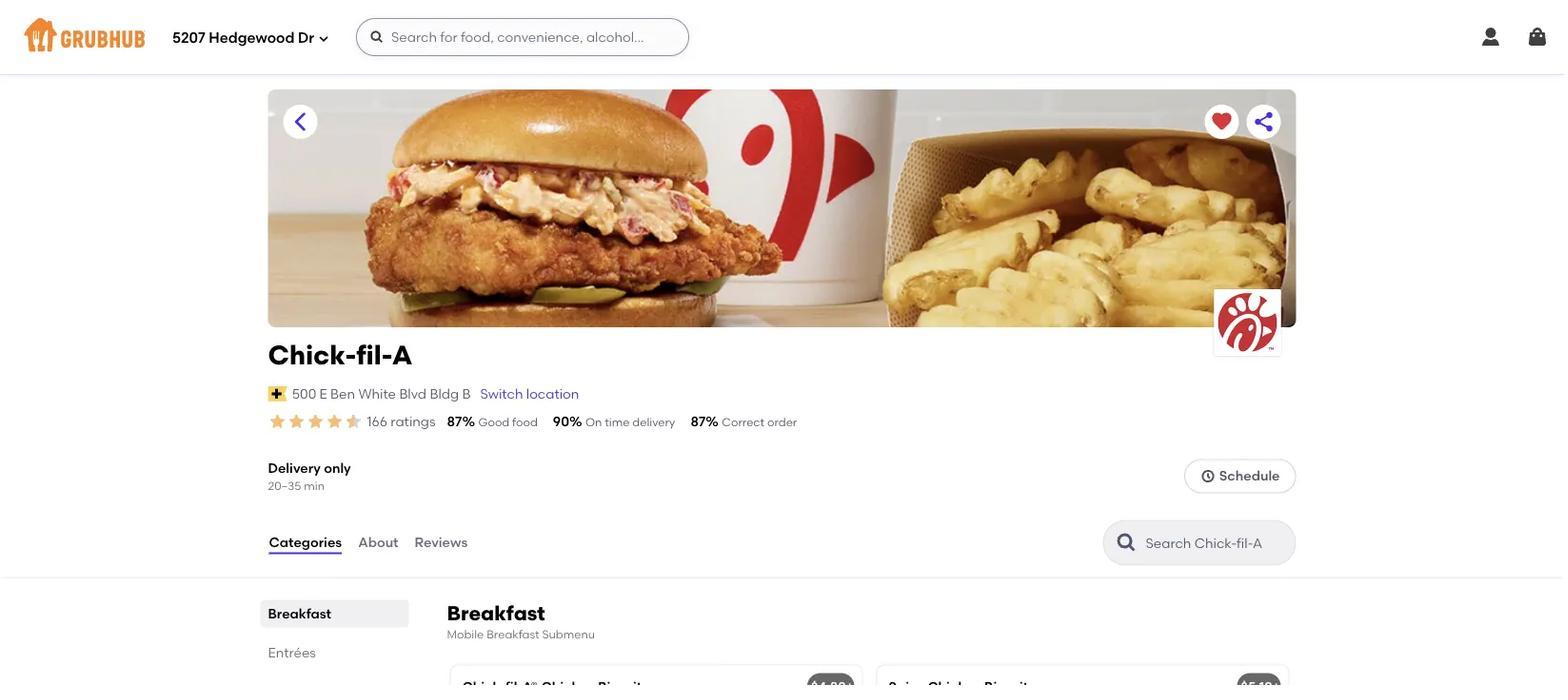 Task type: describe. For each thing, give the bounding box(es) containing it.
time
[[605, 416, 630, 430]]

reviews
[[415, 535, 468, 551]]

breakfast for breakfast
[[268, 606, 331, 622]]

food
[[512, 416, 538, 430]]

5207 hedgewood dr
[[172, 30, 314, 47]]

chick-
[[268, 340, 356, 371]]

subscription pass image
[[268, 387, 287, 402]]

breakfast for breakfast mobile breakfast submenu
[[447, 601, 545, 625]]

about
[[358, 535, 399, 551]]

90
[[553, 414, 569, 430]]

location
[[526, 386, 579, 402]]

on time delivery
[[586, 416, 676, 430]]

correct order
[[722, 416, 797, 430]]

87 for good food
[[447, 414, 462, 430]]

chick-fil-a® chicken biscuit image
[[720, 666, 862, 686]]

breakfast tab
[[268, 604, 401, 624]]

switch
[[480, 386, 523, 402]]

20–35
[[268, 479, 301, 493]]

Search Chick-fil-A search field
[[1144, 535, 1290, 553]]

spicy chicken biscuit image
[[1146, 666, 1289, 686]]

search icon image
[[1116, 532, 1139, 555]]

order
[[768, 416, 797, 430]]

delivery
[[268, 460, 321, 476]]

good food
[[479, 416, 538, 430]]

500 e ben white blvd bldg b
[[292, 386, 471, 402]]

chick-fil-a
[[268, 340, 413, 371]]

categories
[[269, 535, 342, 551]]

delivery
[[633, 416, 676, 430]]

entrées
[[268, 645, 316, 661]]

min
[[304, 479, 325, 493]]

entrées tab
[[268, 643, 401, 663]]

dr
[[298, 30, 314, 47]]

blvd
[[399, 386, 427, 402]]

breakfast right mobile
[[487, 628, 540, 642]]

b
[[462, 386, 471, 402]]

ben
[[331, 386, 355, 402]]

schedule
[[1220, 468, 1280, 484]]

mobile
[[447, 628, 484, 642]]

breakfast mobile breakfast submenu
[[447, 601, 595, 642]]



Task type: locate. For each thing, give the bounding box(es) containing it.
breakfast inside tab
[[268, 606, 331, 622]]

categories button
[[268, 509, 343, 577]]

correct
[[722, 416, 765, 430]]

submenu
[[542, 628, 595, 642]]

166
[[367, 414, 388, 430]]

on
[[586, 416, 602, 430]]

87 right delivery
[[691, 414, 706, 430]]

2 87 from the left
[[691, 414, 706, 430]]

e
[[320, 386, 327, 402]]

hedgewood
[[209, 30, 295, 47]]

0 horizontal spatial 87
[[447, 414, 462, 430]]

5207
[[172, 30, 205, 47]]

share icon image
[[1253, 110, 1276, 133]]

1 87 from the left
[[447, 414, 462, 430]]

svg image
[[1480, 26, 1503, 49], [370, 30, 385, 45], [318, 33, 330, 44], [1201, 469, 1216, 484]]

star icon image
[[268, 412, 287, 431], [287, 412, 306, 431], [306, 412, 325, 431], [325, 412, 344, 431], [344, 412, 363, 431], [344, 412, 363, 431]]

ratings
[[391, 414, 436, 430]]

saved restaurant button
[[1205, 105, 1239, 139]]

breakfast up mobile
[[447, 601, 545, 625]]

svg image inside schedule button
[[1201, 469, 1216, 484]]

fil-
[[356, 340, 392, 371]]

Search for food, convenience, alcohol... search field
[[356, 18, 690, 56]]

main navigation navigation
[[0, 0, 1565, 74]]

svg image
[[1527, 26, 1549, 49]]

switch location button
[[479, 384, 580, 405]]

delivery only 20–35 min
[[268, 460, 351, 493]]

good
[[479, 416, 510, 430]]

about button
[[357, 509, 400, 577]]

1 horizontal spatial 87
[[691, 414, 706, 430]]

only
[[324, 460, 351, 476]]

breakfast up entrées
[[268, 606, 331, 622]]

reviews button
[[414, 509, 469, 577]]

saved restaurant image
[[1211, 110, 1234, 133]]

schedule button
[[1185, 459, 1297, 494]]

caret left icon image
[[289, 110, 312, 133]]

87 for correct order
[[691, 414, 706, 430]]

500
[[292, 386, 316, 402]]

chick-fil-a logo image
[[1215, 290, 1281, 356]]

166 ratings
[[367, 414, 436, 430]]

white
[[358, 386, 396, 402]]

87 down bldg
[[447, 414, 462, 430]]

breakfast
[[447, 601, 545, 625], [268, 606, 331, 622], [487, 628, 540, 642]]

bldg
[[430, 386, 459, 402]]

switch location
[[480, 386, 579, 402]]

87
[[447, 414, 462, 430], [691, 414, 706, 430]]

a
[[392, 340, 413, 371]]

500 e ben white blvd bldg b button
[[291, 384, 472, 405]]



Task type: vqa. For each thing, say whether or not it's contained in the screenshot.
Jun Lung Mahwah  logo
no



